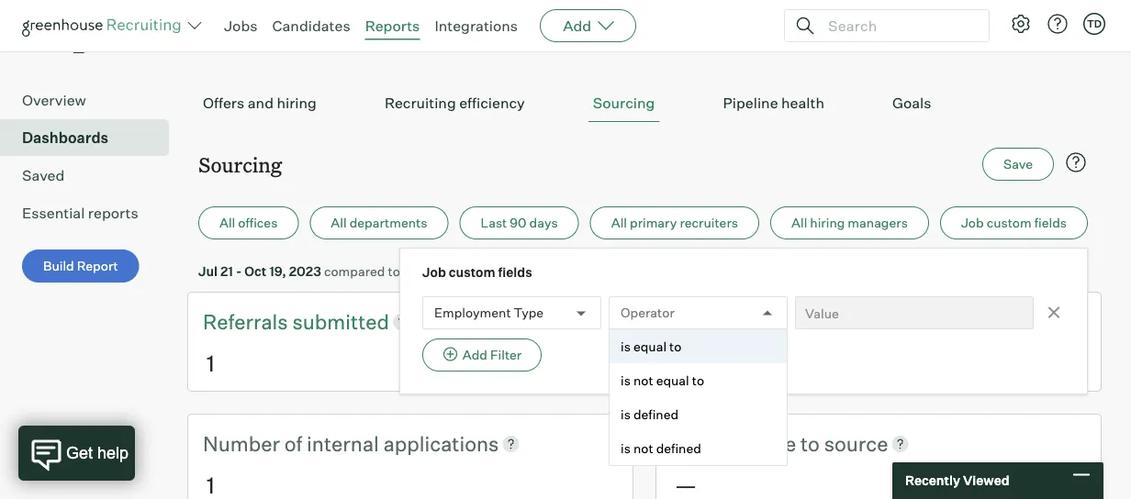 Task type: describe. For each thing, give the bounding box(es) containing it.
efficiency
[[460, 94, 525, 112]]

add filter
[[463, 347, 522, 364]]

type
[[514, 305, 544, 321]]

added link
[[772, 308, 831, 336]]

essential reports link
[[22, 202, 162, 224]]

all for all offices
[[220, 215, 235, 231]]

all offices button
[[198, 207, 299, 240]]

managers
[[848, 215, 908, 231]]

1 vertical spatial equal
[[657, 373, 690, 389]]

to left apr
[[388, 263, 400, 279]]

save button
[[983, 148, 1055, 181]]

job inside button
[[962, 215, 984, 231]]

last 90 days button
[[460, 207, 579, 240]]

and
[[248, 94, 274, 112]]

jobs link
[[224, 17, 258, 35]]

reports link
[[365, 17, 420, 35]]

not for equal
[[634, 373, 654, 389]]

22
[[429, 263, 445, 279]]

pipeline health button
[[719, 85, 830, 122]]

is not defined
[[621, 441, 702, 457]]

21
[[220, 263, 233, 279]]

goals button
[[888, 85, 937, 122]]

1 horizontal spatial reports
[[365, 17, 420, 35]]

referrals
[[203, 309, 293, 335]]

hiring inside button
[[811, 215, 846, 231]]

1 1 from the top
[[207, 350, 215, 377]]

1 2023 from the left
[[289, 263, 321, 279]]

health
[[782, 94, 825, 112]]

prospects
[[672, 309, 772, 335]]

compared
[[324, 263, 385, 279]]

0 horizontal spatial custom
[[449, 265, 496, 281]]

report
[[77, 258, 118, 274]]

offers and hiring button
[[198, 85, 321, 122]]

build
[[43, 258, 74, 274]]

sourcing button
[[589, 85, 660, 122]]

is for is equal to
[[621, 339, 631, 355]]

is defined
[[621, 407, 679, 423]]

primary
[[630, 215, 677, 231]]

recruiters
[[680, 215, 739, 231]]

last
[[481, 215, 507, 231]]

add for add filter
[[463, 347, 488, 364]]

20,
[[478, 263, 498, 279]]

integrations link
[[435, 17, 518, 35]]

Search text field
[[824, 12, 973, 39]]

all offices
[[220, 215, 278, 231]]

goals
[[893, 94, 932, 112]]

1 vertical spatial job
[[423, 265, 446, 281]]

submitted
[[293, 309, 390, 335]]

2
[[675, 350, 688, 377]]

all hiring managers
[[792, 215, 908, 231]]

hiring inside button
[[277, 94, 317, 112]]

all departments button
[[310, 207, 449, 240]]

viewed
[[964, 473, 1010, 489]]

recently viewed
[[906, 473, 1010, 489]]

reports
[[88, 204, 138, 223]]

td
[[1088, 17, 1103, 30]]

average time to
[[672, 431, 825, 457]]

prospects link
[[672, 308, 772, 336]]

Value text field
[[796, 297, 1034, 330]]

oct
[[245, 263, 267, 279]]

1 vertical spatial job custom fields
[[423, 265, 533, 281]]

employment type
[[435, 305, 544, 321]]

saved
[[22, 166, 65, 185]]

is equal to
[[621, 339, 682, 355]]

19,
[[269, 263, 286, 279]]

tab list containing offers and hiring
[[198, 85, 1091, 122]]

referrals link
[[203, 308, 293, 336]]

1 vertical spatial sourcing
[[198, 151, 282, 178]]

offices
[[238, 215, 278, 231]]

number
[[203, 431, 280, 457]]

is for is not defined
[[621, 441, 631, 457]]

add for add
[[563, 17, 592, 35]]

recruiting efficiency
[[385, 94, 525, 112]]

recruiting efficiency button
[[380, 85, 530, 122]]

save
[[1004, 156, 1034, 172]]

faq image
[[1066, 152, 1088, 174]]

add button
[[540, 9, 637, 42]]

pipeline health
[[723, 94, 825, 112]]

is for is not equal to
[[621, 373, 631, 389]]

recruiting
[[385, 94, 456, 112]]



Task type: locate. For each thing, give the bounding box(es) containing it.
job down save button
[[962, 215, 984, 231]]

time
[[754, 431, 797, 457]]

to up is not equal to
[[670, 339, 682, 355]]

2023 right 20,
[[501, 263, 533, 279]]

all
[[220, 215, 235, 231], [331, 215, 347, 231], [612, 215, 627, 231], [792, 215, 808, 231]]

departments
[[350, 215, 428, 231]]

internal
[[307, 431, 379, 457]]

2023
[[289, 263, 321, 279], [501, 263, 533, 279]]

custom inside button
[[987, 215, 1032, 231]]

2 not from the top
[[634, 441, 654, 457]]

is
[[621, 339, 631, 355], [621, 373, 631, 389], [621, 407, 631, 423], [621, 441, 631, 457]]

integrations
[[435, 17, 518, 35]]

to right 2
[[692, 373, 705, 389]]

saved link
[[22, 165, 162, 187]]

2 jul from the left
[[456, 263, 475, 279]]

not for defined
[[634, 441, 654, 457]]

0 horizontal spatial add
[[463, 347, 488, 364]]

job
[[962, 215, 984, 231], [423, 265, 446, 281]]

2 all from the left
[[331, 215, 347, 231]]

2 is from the top
[[621, 373, 631, 389]]

jul left 20,
[[456, 263, 475, 279]]

employment
[[435, 305, 511, 321]]

operator
[[621, 305, 675, 321]]

jul
[[198, 263, 218, 279], [456, 263, 475, 279]]

td button
[[1084, 13, 1106, 35]]

tab list
[[198, 85, 1091, 122]]

hiring
[[277, 94, 317, 112], [811, 215, 846, 231]]

1 horizontal spatial sourcing
[[593, 94, 655, 112]]

jul 21 - oct 19, 2023 compared to apr 22 - jul 20, 2023
[[198, 263, 533, 279]]

all left managers
[[792, 215, 808, 231]]

add inside button
[[463, 347, 488, 364]]

1 not from the top
[[634, 373, 654, 389]]

1 horizontal spatial 2023
[[501, 263, 533, 279]]

hiring right and
[[277, 94, 317, 112]]

0 vertical spatial fields
[[1035, 215, 1068, 231]]

applications
[[384, 431, 499, 457]]

0 vertical spatial job
[[962, 215, 984, 231]]

-
[[236, 263, 242, 279], [447, 263, 453, 279]]

td button
[[1080, 9, 1110, 39]]

0 vertical spatial job custom fields
[[962, 215, 1068, 231]]

1 horizontal spatial jul
[[456, 263, 475, 279]]

offers and hiring
[[203, 94, 317, 112]]

fields
[[1035, 215, 1068, 231], [498, 265, 533, 281]]

dashboards link
[[22, 127, 162, 149]]

added
[[772, 309, 831, 335]]

jul left 21
[[198, 263, 218, 279]]

1 vertical spatial fields
[[498, 265, 533, 281]]

equal down operator
[[634, 339, 667, 355]]

1 vertical spatial add
[[463, 347, 488, 364]]

0 vertical spatial equal
[[634, 339, 667, 355]]

average
[[672, 431, 750, 457]]

0 horizontal spatial job
[[423, 265, 446, 281]]

add
[[563, 17, 592, 35], [463, 347, 488, 364]]

greenhouse recruiting image
[[22, 15, 187, 37]]

not
[[634, 373, 654, 389], [634, 441, 654, 457]]

job left 20,
[[423, 265, 446, 281]]

2 1 from the top
[[207, 472, 215, 499]]

candidates
[[272, 17, 351, 35]]

not up 'is defined'
[[634, 373, 654, 389]]

2 - from the left
[[447, 263, 453, 279]]

1 vertical spatial not
[[634, 441, 654, 457]]

recently
[[906, 473, 961, 489]]

1 is from the top
[[621, 339, 631, 355]]

add inside popup button
[[563, 17, 592, 35]]

all primary recruiters
[[612, 215, 739, 231]]

1 horizontal spatial fields
[[1035, 215, 1068, 231]]

1 horizontal spatial hiring
[[811, 215, 846, 231]]

0 horizontal spatial job custom fields
[[423, 265, 533, 281]]

essential
[[22, 204, 85, 223]]

fields down faq image on the top right of page
[[1035, 215, 1068, 231]]

job custom fields inside job custom fields button
[[962, 215, 1068, 231]]

submitted link
[[293, 308, 390, 336]]

sourcing up all offices
[[198, 151, 282, 178]]

all left 'offices'
[[220, 215, 235, 231]]

defined
[[634, 407, 679, 423], [657, 441, 702, 457]]

apr
[[403, 263, 426, 279]]

build report
[[43, 258, 118, 274]]

job custom fields down save button
[[962, 215, 1068, 231]]

job custom fields up employment
[[423, 265, 533, 281]]

all primary recruiters button
[[590, 207, 760, 240]]

is up 'is defined'
[[621, 373, 631, 389]]

reports right candidates link
[[365, 17, 420, 35]]

fields right 20,
[[498, 265, 533, 281]]

- right 22
[[447, 263, 453, 279]]

is not equal to
[[621, 373, 705, 389]]

not down 'is defined'
[[634, 441, 654, 457]]

reports up overview link on the top of page
[[22, 1, 171, 55]]

all departments
[[331, 215, 428, 231]]

1 vertical spatial hiring
[[811, 215, 846, 231]]

all left departments
[[331, 215, 347, 231]]

filter
[[491, 347, 522, 364]]

0 horizontal spatial hiring
[[277, 94, 317, 112]]

1 all from the left
[[220, 215, 235, 231]]

add filter button
[[423, 339, 542, 372]]

—
[[675, 472, 697, 499]]

0 vertical spatial sourcing
[[593, 94, 655, 112]]

all hiring managers button
[[771, 207, 930, 240]]

1 down number on the bottom of page
[[207, 472, 215, 499]]

1 vertical spatial defined
[[657, 441, 702, 457]]

all for all departments
[[331, 215, 347, 231]]

sourcing
[[593, 94, 655, 112], [198, 151, 282, 178]]

fields inside button
[[1035, 215, 1068, 231]]

pipeline
[[723, 94, 779, 112]]

essential reports
[[22, 204, 138, 223]]

3 all from the left
[[612, 215, 627, 231]]

is for is defined
[[621, 407, 631, 423]]

1 horizontal spatial job custom fields
[[962, 215, 1068, 231]]

3 is from the top
[[621, 407, 631, 423]]

reports
[[22, 1, 171, 55], [365, 17, 420, 35]]

is up is not defined
[[621, 407, 631, 423]]

0 horizontal spatial 2023
[[289, 263, 321, 279]]

0 vertical spatial 1
[[207, 350, 215, 377]]

0 horizontal spatial fields
[[498, 265, 533, 281]]

add up sourcing button
[[563, 17, 592, 35]]

overview
[[22, 91, 86, 110]]

of
[[285, 431, 303, 457]]

hiring left managers
[[811, 215, 846, 231]]

configure image
[[1011, 13, 1033, 35]]

is down operator
[[621, 339, 631, 355]]

sourcing down the add popup button
[[593, 94, 655, 112]]

0 vertical spatial not
[[634, 373, 654, 389]]

1 vertical spatial 1
[[207, 472, 215, 499]]

0 vertical spatial defined
[[634, 407, 679, 423]]

add left filter
[[463, 347, 488, 364]]

0 vertical spatial add
[[563, 17, 592, 35]]

sourcing inside sourcing button
[[593, 94, 655, 112]]

0 horizontal spatial reports
[[22, 1, 171, 55]]

1 down referrals link
[[207, 350, 215, 377]]

custom right 22
[[449, 265, 496, 281]]

defined up —
[[657, 441, 702, 457]]

1 vertical spatial custom
[[449, 265, 496, 281]]

offers
[[203, 94, 245, 112]]

equal
[[634, 339, 667, 355], [657, 373, 690, 389]]

4 is from the top
[[621, 441, 631, 457]]

- right 21
[[236, 263, 242, 279]]

overview link
[[22, 89, 162, 111]]

2023 right 19,
[[289, 263, 321, 279]]

candidates link
[[272, 17, 351, 35]]

to
[[388, 263, 400, 279], [670, 339, 682, 355], [692, 373, 705, 389], [801, 431, 820, 457]]

0 vertical spatial hiring
[[277, 94, 317, 112]]

number of internal
[[203, 431, 384, 457]]

1 horizontal spatial -
[[447, 263, 453, 279]]

all for all primary recruiters
[[612, 215, 627, 231]]

1 jul from the left
[[198, 263, 218, 279]]

all left primary
[[612, 215, 627, 231]]

is down 'is defined'
[[621, 441, 631, 457]]

4 all from the left
[[792, 215, 808, 231]]

1 horizontal spatial add
[[563, 17, 592, 35]]

0 horizontal spatial jul
[[198, 263, 218, 279]]

job custom fields button
[[941, 207, 1089, 240]]

1 - from the left
[[236, 263, 242, 279]]

jobs
[[224, 17, 258, 35]]

equal down the is equal to
[[657, 373, 690, 389]]

to right time
[[801, 431, 820, 457]]

all for all hiring managers
[[792, 215, 808, 231]]

source
[[825, 431, 889, 457]]

0 horizontal spatial sourcing
[[198, 151, 282, 178]]

0 vertical spatial custom
[[987, 215, 1032, 231]]

custom
[[987, 215, 1032, 231], [449, 265, 496, 281]]

dashboards
[[22, 129, 108, 147]]

1 horizontal spatial job
[[962, 215, 984, 231]]

2 2023 from the left
[[501, 263, 533, 279]]

defined up is not defined
[[634, 407, 679, 423]]

0 horizontal spatial -
[[236, 263, 242, 279]]

custom down save button
[[987, 215, 1032, 231]]

days
[[530, 215, 558, 231]]

90
[[510, 215, 527, 231]]

1 horizontal spatial custom
[[987, 215, 1032, 231]]

build report button
[[22, 250, 139, 283]]



Task type: vqa. For each thing, say whether or not it's contained in the screenshot.
first "by"
no



